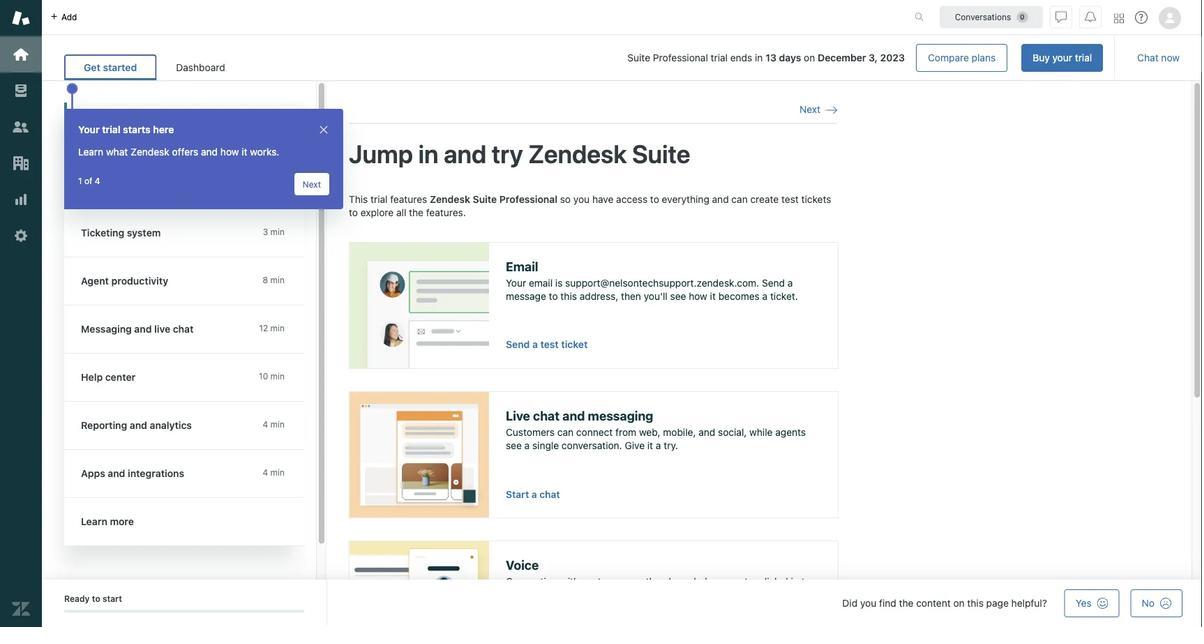 Task type: vqa. For each thing, say whether or not it's contained in the screenshot.
YOU inside the FOOTER
yes



Task type: describe. For each thing, give the bounding box(es) containing it.
add
[[98, 183, 116, 194]]

ready
[[64, 594, 90, 604]]

section containing compare plans
[[256, 44, 1104, 72]]

email
[[506, 259, 539, 274]]

1 of 4 next
[[78, 176, 321, 189]]

your trial starts here
[[78, 124, 174, 135]]

features
[[390, 193, 427, 205]]

conversations button
[[940, 6, 1043, 28]]

next inside the 1 of 4 next
[[303, 179, 321, 189]]

0 vertical spatial next button
[[800, 103, 838, 116]]

get started image
[[12, 45, 30, 64]]

your for your account
[[81, 120, 102, 132]]

to right go
[[578, 589, 587, 601]]

helpful?
[[1012, 598, 1047, 609]]

here
[[153, 124, 174, 135]]

how inside email your email is support@nelsontechsupport.zendesk.com. send a message to this address, then you'll see how it becomes a ticket.
[[689, 291, 708, 302]]

did
[[843, 598, 858, 609]]

to right dialed
[[802, 576, 811, 587]]

example of conversation inside of messaging and the customer is asking the agent about changing the size of the retail order. image
[[350, 392, 489, 518]]

you'll
[[644, 291, 668, 302]]

1 vertical spatial phone
[[779, 589, 807, 601]]

channels
[[186, 151, 228, 163]]

dashboard tab
[[157, 54, 245, 80]]

to right access
[[650, 193, 660, 205]]

access
[[616, 193, 648, 205]]

dialed
[[761, 576, 789, 587]]

can inside live chat and messaging customers can connect from web, mobile, and social, while agents see a single conversation. give it a try.
[[558, 426, 574, 438]]

then
[[621, 291, 641, 302]]

the inside footer
[[899, 598, 914, 609]]

tickets
[[802, 193, 832, 205]]

tab list containing get started
[[64, 54, 245, 80]]

4
[[95, 176, 100, 186]]

features.
[[426, 207, 466, 219]]

try.
[[664, 440, 678, 452]]

to down this
[[349, 207, 358, 219]]

chat inside live chat and messaging customers can connect from web, mobile, and social, while agents see a single conversation. give it a try.
[[533, 408, 560, 423]]

messaging
[[588, 408, 654, 423]]

learn what zendesk offers and how it works.
[[78, 146, 279, 158]]

learn
[[78, 146, 103, 158]]

so you have access to everything and can create test tickets to explore all the features.
[[349, 193, 832, 219]]

trial inside region
[[371, 193, 388, 205]]

progress-bar progress bar
[[64, 610, 304, 613]]

your account
[[81, 120, 143, 132]]

get
[[84, 62, 100, 73]]

get help image
[[1136, 11, 1148, 24]]

send a test ticket
[[506, 339, 588, 350]]

0 vertical spatial suite
[[628, 52, 651, 64]]

email
[[529, 277, 553, 289]]

start a chat
[[506, 489, 560, 500]]

0 horizontal spatial send
[[506, 339, 530, 350]]

address,
[[580, 291, 619, 302]]

ready to start
[[64, 594, 122, 604]]

can inside the so you have access to everything and can create test tickets to explore all the features.
[[732, 193, 748, 205]]

while
[[750, 426, 773, 438]]

no button
[[1131, 590, 1183, 618]]

buy your trial button
[[1022, 44, 1104, 72]]

zendesk products image
[[1115, 14, 1124, 23]]

your for your trial starts here
[[78, 124, 100, 135]]

close image
[[318, 124, 329, 135]]

1 heading from the top
[[64, 209, 318, 258]]

your inside email your email is support@nelsontechsupport.zendesk.com. send a message to this address, then you'll see how it becomes a ticket.
[[506, 277, 526, 289]]

footer containing did you find the content on this page helpful?
[[42, 580, 1203, 627]]

a left 'ticket'
[[533, 339, 538, 350]]

organizations image
[[12, 154, 30, 172]]

starts
[[123, 124, 151, 135]]

5 heading from the top
[[64, 402, 318, 450]]

test inside the so you have access to everything and can create test tickets to explore all the features.
[[782, 193, 799, 205]]

stay
[[740, 576, 759, 587]]

this trial features zendesk suite professional
[[349, 193, 558, 205]]

trial inside "dialog"
[[102, 124, 120, 135]]

trial left the ends
[[711, 52, 728, 64]]

no
[[1142, 598, 1155, 609]]

trial inside "button"
[[1075, 52, 1092, 64]]

buy
[[1033, 52, 1050, 64]]

with
[[561, 576, 579, 587]]

everything
[[662, 193, 710, 205]]

add your team
[[98, 183, 163, 194]]

connecting
[[506, 576, 558, 587]]

voice connecting with customers on the phone helps you stay dialed in to their needs. go to settings in admin center and choose your phone number.
[[506, 558, 811, 615]]

team
[[141, 183, 163, 194]]

see inside email your email is support@nelsontechsupport.zendesk.com. send a message to this address, then you'll see how it becomes a ticket.
[[670, 291, 686, 302]]

to inside footer
[[92, 594, 100, 604]]

0 vertical spatial on
[[804, 52, 815, 64]]

ends
[[731, 52, 753, 64]]

0 horizontal spatial phone
[[663, 576, 691, 587]]

example of how the agent accepts an incoming phone call as well as how to log the details of the call. image
[[350, 541, 489, 627]]

page
[[987, 598, 1009, 609]]

so
[[560, 193, 571, 205]]

13
[[766, 52, 777, 64]]

it inside the your trial starts here "dialog"
[[242, 146, 247, 158]]

7 heading from the top
[[64, 498, 318, 547]]

started
[[103, 62, 137, 73]]

days
[[779, 52, 801, 64]]

center
[[670, 589, 699, 601]]

social,
[[718, 426, 747, 438]]

find
[[879, 598, 897, 609]]

1 vertical spatial test
[[541, 339, 559, 350]]

now
[[1162, 52, 1180, 64]]

chat now
[[1138, 52, 1180, 64]]

get started
[[84, 62, 137, 73]]

is
[[556, 277, 563, 289]]

2 vertical spatial suite
[[473, 193, 497, 205]]

conversation.
[[562, 440, 622, 452]]

support
[[146, 151, 183, 163]]

single
[[533, 440, 559, 452]]

1 horizontal spatial next
[[800, 104, 821, 115]]

their
[[506, 589, 527, 601]]

example of email conversation inside of the ticketing system and the customer is asking the agent about reimbursement policy. image
[[350, 243, 489, 368]]

reporting image
[[12, 191, 30, 209]]

the inside the so you have access to everything and can create test tickets to explore all the features.
[[409, 207, 424, 219]]

settings
[[589, 589, 625, 601]]

send inside email your email is support@nelsontechsupport.zendesk.com. send a message to this address, then you'll see how it becomes a ticket.
[[762, 277, 785, 289]]

customers
[[506, 426, 555, 438]]

choose
[[721, 589, 753, 601]]

you for so
[[574, 193, 590, 205]]

0 horizontal spatial professional
[[500, 193, 558, 205]]

ticket
[[561, 339, 588, 350]]

plans
[[972, 52, 996, 64]]



Task type: locate. For each thing, give the bounding box(es) containing it.
0 vertical spatial it
[[242, 146, 247, 158]]

your for buy
[[1053, 52, 1073, 64]]

a up ticket.
[[788, 277, 793, 289]]

a right start on the left of the page
[[532, 489, 537, 500]]

and right everything
[[712, 193, 729, 205]]

0 horizontal spatial next
[[303, 179, 321, 189]]

to down is
[[549, 291, 558, 302]]

chat
[[533, 408, 560, 423], [540, 489, 560, 500]]

2 horizontal spatial on
[[954, 598, 965, 609]]

in right dialed
[[791, 576, 799, 587]]

footer
[[42, 580, 1203, 627]]

this inside email your email is support@nelsontechsupport.zendesk.com. send a message to this address, then you'll see how it becomes a ticket.
[[561, 291, 577, 302]]

your inside the voice connecting with customers on the phone helps you stay dialed in to their needs. go to settings in admin center and choose your phone number.
[[756, 589, 776, 601]]

see down customers
[[506, 440, 522, 452]]

2 vertical spatial the
[[899, 598, 914, 609]]

on right content
[[954, 598, 965, 609]]

0 horizontal spatial this
[[561, 291, 577, 302]]

suite inside content-title region
[[632, 139, 691, 168]]

December 3, 2023 text field
[[818, 52, 905, 64]]

to left start
[[92, 594, 100, 604]]

account
[[105, 120, 143, 132]]

yes button
[[1065, 590, 1120, 618]]

how
[[220, 146, 239, 158], [689, 291, 708, 302]]

3,
[[869, 52, 878, 64]]

1 horizontal spatial this
[[968, 598, 984, 609]]

1 horizontal spatial zendesk
[[430, 193, 470, 205]]

0 vertical spatial chat
[[533, 408, 560, 423]]

suite
[[628, 52, 651, 64], [632, 139, 691, 168], [473, 193, 497, 205]]

0 vertical spatial how
[[220, 146, 239, 158]]

next down days
[[800, 104, 821, 115]]

2 horizontal spatial you
[[861, 598, 877, 609]]

0 horizontal spatial next button
[[294, 173, 329, 195]]

2 horizontal spatial your
[[1053, 52, 1073, 64]]

see down support@nelsontechsupport.zendesk.com.
[[670, 291, 686, 302]]

your right buy
[[1053, 52, 1073, 64]]

this inside footer
[[968, 598, 984, 609]]

this
[[349, 193, 368, 205]]

the inside the voice connecting with customers on the phone helps you stay dialed in to their needs. go to settings in admin center and choose your phone number.
[[646, 576, 661, 587]]

zendesk down the starts at top left
[[131, 146, 169, 158]]

your right add
[[118, 183, 138, 194]]

0 horizontal spatial you
[[574, 193, 590, 205]]

1 vertical spatial the
[[646, 576, 661, 587]]

a left try.
[[656, 440, 661, 452]]

and inside the your trial starts here "dialog"
[[201, 146, 218, 158]]

works.
[[250, 146, 279, 158]]

trial up the explore
[[371, 193, 388, 205]]

3 heading from the top
[[64, 306, 318, 354]]

how left works.
[[220, 146, 239, 158]]

0 horizontal spatial test
[[541, 339, 559, 350]]

can left create
[[732, 193, 748, 205]]

can up single
[[558, 426, 574, 438]]

professional
[[653, 52, 708, 64], [500, 193, 558, 205]]

create
[[751, 193, 779, 205]]

in left 13
[[755, 52, 763, 64]]

1 horizontal spatial your
[[756, 589, 776, 601]]

you
[[574, 193, 590, 205], [721, 576, 737, 587], [861, 598, 877, 609]]

tab list
[[64, 54, 245, 80]]

next button
[[800, 103, 838, 116], [294, 173, 329, 195]]

start
[[506, 489, 529, 500]]

2 vertical spatial you
[[861, 598, 877, 609]]

to inside email your email is support@nelsontechsupport.zendesk.com. send a message to this address, then you'll see how it becomes a ticket.
[[549, 291, 558, 302]]

customers
[[582, 576, 629, 587]]

see inside live chat and messaging customers can connect from web, mobile, and social, while agents see a single conversation. give it a try.
[[506, 440, 522, 452]]

next button down december
[[800, 103, 838, 116]]

you inside the so you have access to everything and can create test tickets to explore all the features.
[[574, 193, 590, 205]]

give
[[625, 440, 645, 452]]

1 vertical spatial it
[[710, 291, 716, 302]]

start a chat button
[[506, 488, 560, 501]]

zendesk
[[529, 139, 627, 168], [131, 146, 169, 158], [430, 193, 470, 205]]

your trial starts here dialog
[[64, 109, 343, 209]]

1 vertical spatial how
[[689, 291, 708, 302]]

conversations
[[955, 12, 1012, 22]]

the
[[409, 207, 424, 219], [646, 576, 661, 587], [899, 598, 914, 609]]

zendesk inside the your trial starts here "dialog"
[[131, 146, 169, 158]]

0 vertical spatial you
[[574, 193, 590, 205]]

1 horizontal spatial test
[[782, 193, 799, 205]]

1 horizontal spatial you
[[721, 576, 737, 587]]

main element
[[0, 0, 42, 627]]

content
[[917, 598, 951, 609]]

you inside footer
[[861, 598, 877, 609]]

explore
[[361, 207, 394, 219]]

next down close image
[[303, 179, 321, 189]]

1 horizontal spatial professional
[[653, 52, 708, 64]]

customer
[[98, 151, 144, 163]]

zendesk up features.
[[430, 193, 470, 205]]

2 horizontal spatial the
[[899, 598, 914, 609]]

6 heading from the top
[[64, 450, 318, 498]]

0 horizontal spatial the
[[409, 207, 424, 219]]

trial right buy
[[1075, 52, 1092, 64]]

number.
[[506, 603, 543, 615]]

in
[[755, 52, 763, 64], [418, 139, 439, 168], [791, 576, 799, 587], [628, 589, 636, 601]]

0 horizontal spatial can
[[558, 426, 574, 438]]

on right days
[[804, 52, 815, 64]]

your inside buy your trial "button"
[[1053, 52, 1073, 64]]

0 vertical spatial send
[[762, 277, 785, 289]]

voice
[[506, 558, 539, 573]]

web,
[[639, 426, 661, 438]]

and left try
[[444, 139, 487, 168]]

go
[[562, 589, 575, 601]]

trial up what
[[102, 124, 120, 135]]

mobile,
[[663, 426, 696, 438]]

try
[[492, 139, 523, 168]]

customer support channels
[[98, 151, 228, 163]]

your account heading
[[64, 103, 304, 142]]

1 vertical spatial next button
[[294, 173, 329, 195]]

customer support channels button
[[67, 142, 304, 173]]

1 horizontal spatial it
[[648, 440, 653, 452]]

on
[[804, 52, 815, 64], [632, 576, 643, 587], [954, 598, 965, 609]]

your down dialed
[[756, 589, 776, 601]]

content-title region
[[349, 138, 838, 170]]

4 heading from the top
[[64, 354, 318, 402]]

and left social,
[[699, 426, 716, 438]]

2023
[[881, 52, 905, 64]]

0 horizontal spatial it
[[242, 146, 247, 158]]

1
[[78, 176, 82, 186]]

admin image
[[12, 227, 30, 245]]

how down support@nelsontechsupport.zendesk.com.
[[689, 291, 708, 302]]

professional left the ends
[[653, 52, 708, 64]]

0 horizontal spatial zendesk
[[131, 146, 169, 158]]

yes
[[1076, 598, 1092, 609]]

1 vertical spatial professional
[[500, 193, 558, 205]]

1 horizontal spatial how
[[689, 291, 708, 302]]

buy your trial
[[1033, 52, 1092, 64]]

your inside "dialog"
[[78, 124, 100, 135]]

have
[[593, 193, 614, 205]]

jump in and try zendesk suite
[[349, 139, 691, 168]]

you right the did
[[861, 598, 877, 609]]

chat
[[1138, 52, 1159, 64]]

zendesk inside content-title region
[[529, 139, 627, 168]]

compare plans button
[[916, 44, 1008, 72]]

did you find the content on this page helpful?
[[843, 598, 1047, 609]]

connect
[[576, 426, 613, 438]]

support@nelsontechsupport.zendesk.com.
[[565, 277, 760, 289]]

you up "choose"
[[721, 576, 737, 587]]

on up admin
[[632, 576, 643, 587]]

it left works.
[[242, 146, 247, 158]]

a down customers
[[525, 440, 530, 452]]

zendesk support image
[[12, 9, 30, 27]]

all
[[396, 207, 406, 219]]

in inside content-title region
[[418, 139, 439, 168]]

december
[[818, 52, 867, 64]]

0 horizontal spatial your
[[118, 183, 138, 194]]

the right all
[[409, 207, 424, 219]]

a inside button
[[532, 489, 537, 500]]

0 vertical spatial test
[[782, 193, 799, 205]]

test left 'ticket'
[[541, 339, 559, 350]]

region containing email
[[349, 192, 839, 627]]

1 horizontal spatial next button
[[800, 103, 838, 116]]

2 heading from the top
[[64, 258, 318, 306]]

0 horizontal spatial how
[[220, 146, 239, 158]]

this left 'page' on the bottom right of the page
[[968, 598, 984, 609]]

start
[[103, 594, 122, 604]]

your inside dropdown button
[[81, 120, 102, 132]]

of
[[84, 176, 92, 186]]

1 horizontal spatial on
[[804, 52, 815, 64]]

phone up center
[[663, 576, 691, 587]]

the right find
[[899, 598, 914, 609]]

see
[[670, 291, 686, 302], [506, 440, 522, 452]]

0 vertical spatial the
[[409, 207, 424, 219]]

1 vertical spatial see
[[506, 440, 522, 452]]

what
[[106, 146, 128, 158]]

send up ticket.
[[762, 277, 785, 289]]

1 horizontal spatial the
[[646, 576, 661, 587]]

0 horizontal spatial see
[[506, 440, 522, 452]]

2 vertical spatial it
[[648, 440, 653, 452]]

1 vertical spatial next
[[303, 179, 321, 189]]

2 horizontal spatial it
[[710, 291, 716, 302]]

2 horizontal spatial zendesk
[[529, 139, 627, 168]]

next button inside the your trial starts here "dialog"
[[294, 173, 329, 195]]

0 vertical spatial can
[[732, 193, 748, 205]]

test right create
[[782, 193, 799, 205]]

in right jump
[[418, 139, 439, 168]]

and inside the voice connecting with customers on the phone helps you stay dialed in to their needs. go to settings in admin center and choose your phone number.
[[701, 589, 718, 601]]

next button left this
[[294, 173, 329, 195]]

2 vertical spatial your
[[756, 589, 776, 601]]

heading
[[64, 209, 318, 258], [64, 258, 318, 306], [64, 306, 318, 354], [64, 354, 318, 402], [64, 402, 318, 450], [64, 450, 318, 498], [64, 498, 318, 547]]

send
[[762, 277, 785, 289], [506, 339, 530, 350]]

zendesk up so
[[529, 139, 627, 168]]

1 vertical spatial you
[[721, 576, 737, 587]]

it
[[242, 146, 247, 158], [710, 291, 716, 302], [648, 440, 653, 452]]

from
[[616, 426, 637, 438]]

it left becomes
[[710, 291, 716, 302]]

and right offers
[[201, 146, 218, 158]]

customers image
[[12, 118, 30, 136]]

section
[[256, 44, 1104, 72]]

it inside email your email is support@nelsontechsupport.zendesk.com. send a message to this address, then you'll see how it becomes a ticket.
[[710, 291, 716, 302]]

1 horizontal spatial phone
[[779, 589, 807, 601]]

you for did
[[861, 598, 877, 609]]

1 vertical spatial chat
[[540, 489, 560, 500]]

this down is
[[561, 291, 577, 302]]

and inside the so you have access to everything and can create test tickets to explore all the features.
[[712, 193, 729, 205]]

0 horizontal spatial on
[[632, 576, 643, 587]]

a
[[788, 277, 793, 289], [763, 291, 768, 302], [533, 339, 538, 350], [525, 440, 530, 452], [656, 440, 661, 452], [532, 489, 537, 500]]

phone down dialed
[[779, 589, 807, 601]]

1 vertical spatial on
[[632, 576, 643, 587]]

and up connect
[[563, 408, 585, 423]]

1 horizontal spatial see
[[670, 291, 686, 302]]

1 horizontal spatial send
[[762, 277, 785, 289]]

how inside the your trial starts here "dialog"
[[220, 146, 239, 158]]

1 vertical spatial your
[[118, 183, 138, 194]]

agents
[[776, 426, 806, 438]]

the up admin
[[646, 576, 661, 587]]

a left ticket.
[[763, 291, 768, 302]]

chat up customers
[[533, 408, 560, 423]]

it inside live chat and messaging customers can connect from web, mobile, and social, while agents see a single conversation. give it a try.
[[648, 440, 653, 452]]

2 vertical spatial on
[[954, 598, 965, 609]]

1 horizontal spatial can
[[732, 193, 748, 205]]

zendesk image
[[12, 600, 30, 618]]

0 vertical spatial professional
[[653, 52, 708, 64]]

jump
[[349, 139, 413, 168]]

views image
[[12, 82, 30, 100]]

1 vertical spatial can
[[558, 426, 574, 438]]

on inside footer
[[954, 598, 965, 609]]

compare plans
[[928, 52, 996, 64]]

you inside the voice connecting with customers on the phone helps you stay dialed in to their needs. go to settings in admin center and choose your phone number.
[[721, 576, 737, 587]]

becomes
[[719, 291, 760, 302]]

chat inside button
[[540, 489, 560, 500]]

0 vertical spatial this
[[561, 291, 577, 302]]

to
[[650, 193, 660, 205], [349, 207, 358, 219], [549, 291, 558, 302], [802, 576, 811, 587], [578, 589, 587, 601], [92, 594, 100, 604]]

and down helps
[[701, 589, 718, 601]]

admin
[[639, 589, 667, 601]]

in left admin
[[628, 589, 636, 601]]

it down web,
[[648, 440, 653, 452]]

0 vertical spatial your
[[1053, 52, 1073, 64]]

live
[[506, 408, 530, 423]]

next
[[800, 104, 821, 115], [303, 179, 321, 189]]

your for add
[[118, 183, 138, 194]]

send a test ticket link
[[506, 339, 588, 350]]

0 vertical spatial phone
[[663, 576, 691, 587]]

on inside the voice connecting with customers on the phone helps you stay dialed in to their needs. go to settings in admin center and choose your phone number.
[[632, 576, 643, 587]]

you right so
[[574, 193, 590, 205]]

send down message
[[506, 339, 530, 350]]

offers
[[172, 146, 198, 158]]

0 vertical spatial see
[[670, 291, 686, 302]]

1 vertical spatial send
[[506, 339, 530, 350]]

and
[[444, 139, 487, 168], [201, 146, 218, 158], [712, 193, 729, 205], [563, 408, 585, 423], [699, 426, 716, 438], [701, 589, 718, 601]]

1 vertical spatial this
[[968, 598, 984, 609]]

region
[[349, 192, 839, 627]]

and inside content-title region
[[444, 139, 487, 168]]

chat right start on the left of the page
[[540, 489, 560, 500]]

professional left so
[[500, 193, 558, 205]]

chat now button
[[1127, 44, 1191, 72]]

your account button
[[64, 103, 302, 142]]

in inside section
[[755, 52, 763, 64]]

needs.
[[529, 589, 559, 601]]

your inside add your team button
[[118, 183, 138, 194]]

1 vertical spatial suite
[[632, 139, 691, 168]]

0 vertical spatial next
[[800, 104, 821, 115]]



